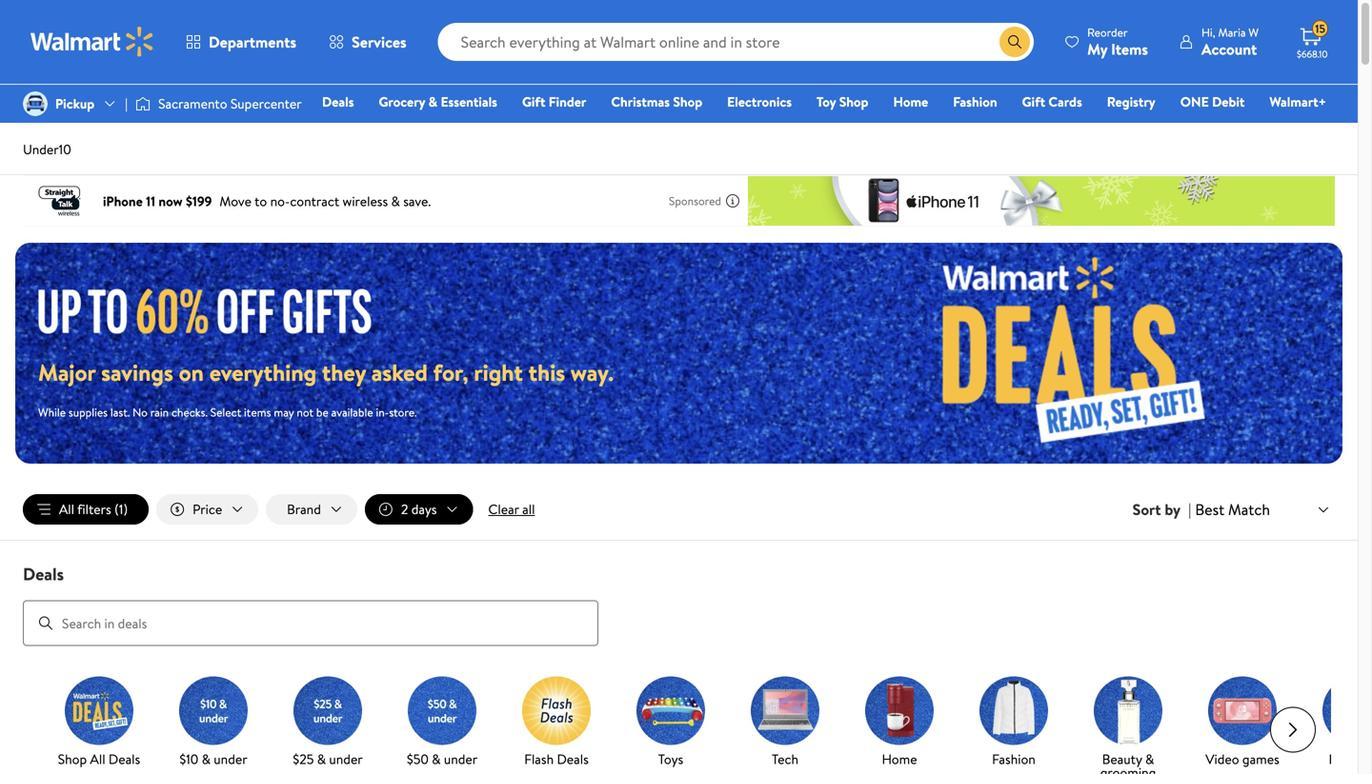 Task type: vqa. For each thing, say whether or not it's contained in the screenshot.
ft.
no



Task type: describe. For each thing, give the bounding box(es) containing it.
store.
[[389, 404, 417, 421]]

toys
[[658, 751, 684, 769]]

& for $50
[[432, 751, 441, 769]]

home image
[[865, 677, 934, 746]]

15
[[1315, 21, 1326, 37]]

next slide for chipmodulewithimages list image
[[1270, 708, 1316, 753]]

$10 & under image
[[179, 677, 248, 746]]

clear all
[[488, 500, 535, 519]]

electronics
[[727, 92, 792, 111]]

no
[[133, 404, 148, 421]]

& for $25
[[317, 751, 326, 769]]

this
[[529, 357, 565, 389]]

$25 & under link
[[278, 677, 377, 771]]

0 vertical spatial fashion link
[[945, 91, 1006, 112]]

tech link
[[736, 677, 835, 771]]

services
[[352, 31, 407, 52]]

video games link
[[1193, 677, 1292, 771]]

grocery & essentials link
[[370, 91, 506, 112]]

items
[[1111, 39, 1148, 60]]

walmart+
[[1270, 92, 1327, 111]]

major savings on everything they asked for, right this way.
[[38, 357, 614, 389]]

christmas
[[611, 92, 670, 111]]

1 vertical spatial home
[[882, 751, 917, 769]]

gift finder link
[[514, 91, 595, 112]]

shop all deals link
[[50, 677, 149, 771]]

sort
[[1133, 499, 1161, 520]]

flash deals
[[524, 751, 589, 769]]

deals inside "link"
[[557, 751, 589, 769]]

| inside sort and filter section element
[[1189, 499, 1192, 520]]

sponsored
[[669, 193, 721, 209]]

maria
[[1218, 24, 1246, 41]]

$25 & under
[[293, 751, 363, 769]]

$50 & under
[[407, 751, 478, 769]]

may
[[274, 404, 294, 421]]

on
[[179, 357, 204, 389]]

games
[[1243, 751, 1280, 769]]

not
[[297, 404, 314, 421]]

0 horizontal spatial |
[[125, 94, 128, 113]]

0 horizontal spatial shop
[[58, 751, 87, 769]]

supplies
[[69, 404, 108, 421]]

Search in deals search field
[[23, 601, 599, 647]]

shop video games. image
[[1208, 677, 1277, 746]]

 image for sacramento supercenter
[[135, 94, 151, 113]]

finder
[[549, 92, 586, 111]]

1 vertical spatial fashion
[[992, 751, 1036, 769]]

search icon image
[[1007, 34, 1023, 50]]

kitchen
[[1329, 751, 1372, 775]]

& for $10
[[202, 751, 211, 769]]

shop all deals
[[58, 751, 140, 769]]

checks.
[[172, 404, 208, 421]]

available
[[331, 404, 373, 421]]

all inside shop all deals link
[[90, 751, 105, 769]]

hi,
[[1202, 24, 1216, 41]]

way.
[[571, 357, 614, 389]]

video games
[[1206, 751, 1280, 769]]

& for beauty
[[1146, 751, 1154, 769]]

flash deals link
[[507, 677, 606, 771]]

flash deals image
[[522, 677, 591, 746]]

all inside all filters (1) button
[[59, 500, 74, 519]]

gift cards link
[[1014, 91, 1091, 112]]

one debit
[[1181, 92, 1245, 111]]

services button
[[313, 19, 423, 65]]

deals inside search box
[[23, 563, 64, 587]]

rain
[[150, 404, 169, 421]]

be
[[316, 404, 329, 421]]

in-
[[376, 404, 389, 421]]

departments
[[209, 31, 296, 52]]

1 vertical spatial fashion link
[[964, 677, 1064, 771]]

match
[[1228, 499, 1270, 520]]

kitchen link
[[1308, 677, 1372, 775]]

under for $50 & under
[[444, 751, 478, 769]]

by
[[1165, 499, 1181, 520]]

shop for toy shop
[[839, 92, 869, 111]]

 image for pickup
[[23, 91, 48, 116]]

beauty
[[1102, 751, 1142, 769]]

& for grocery
[[428, 92, 438, 111]]

items
[[244, 404, 271, 421]]

best match button
[[1192, 497, 1335, 522]]

search image
[[38, 616, 53, 632]]

walmart+ link
[[1261, 91, 1335, 112]]

hi, maria w account
[[1202, 24, 1259, 60]]

under for $25 & under
[[329, 751, 363, 769]]

cards
[[1049, 92, 1082, 111]]

sacramento
[[158, 94, 227, 113]]

electronics link
[[719, 91, 801, 112]]

0 vertical spatial home link
[[885, 91, 937, 112]]

w
[[1249, 24, 1259, 41]]

one
[[1181, 92, 1209, 111]]

1 vertical spatial home link
[[850, 677, 949, 771]]

brand
[[287, 500, 321, 519]]

while
[[38, 404, 66, 421]]

$50 & under link
[[393, 677, 492, 771]]

while supplies last. no rain checks. select items may not be available in-store.
[[38, 404, 417, 421]]

toy shop
[[817, 92, 869, 111]]

christmas shop
[[611, 92, 703, 111]]

reorder
[[1087, 24, 1128, 41]]

shop for christmas shop
[[673, 92, 703, 111]]

gift for gift cards
[[1022, 92, 1046, 111]]

right
[[474, 357, 523, 389]]

flash
[[524, 751, 554, 769]]

clear all button
[[481, 495, 543, 525]]

toy
[[817, 92, 836, 111]]

$50 & under image
[[408, 677, 477, 746]]



Task type: locate. For each thing, give the bounding box(es) containing it.
& right $25
[[317, 751, 326, 769]]

|
[[125, 94, 128, 113], [1189, 499, 1192, 520]]

shop right christmas
[[673, 92, 703, 111]]

walmart black friday deals for days image
[[823, 243, 1343, 464], [38, 286, 389, 334]]

everything
[[209, 357, 317, 389]]

debit
[[1212, 92, 1245, 111]]

under inside $10 & under link
[[214, 751, 247, 769]]

& right grocery
[[428, 92, 438, 111]]

all filters (1)
[[59, 500, 128, 519]]

under right $25
[[329, 751, 363, 769]]

shop down shop all deals image at bottom
[[58, 751, 87, 769]]

fashion left gift cards
[[953, 92, 997, 111]]

grooming
[[1100, 764, 1156, 775]]

filters
[[77, 500, 111, 519]]

my
[[1087, 39, 1108, 60]]

Deals search field
[[0, 563, 1358, 647]]

beauty & grooming
[[1100, 751, 1156, 775]]

$10 & under
[[180, 751, 247, 769]]

for,
[[433, 357, 469, 389]]

home down home image
[[882, 751, 917, 769]]

deals
[[322, 92, 354, 111], [23, 563, 64, 587], [109, 751, 140, 769], [557, 751, 589, 769]]

$25 & under image
[[294, 677, 362, 746]]

all filters (1) button
[[23, 495, 149, 525]]

1 under from the left
[[214, 751, 247, 769]]

under inside $50 & under link
[[444, 751, 478, 769]]

0 horizontal spatial under
[[214, 751, 247, 769]]

2 days button
[[365, 495, 473, 525]]

$50
[[407, 751, 429, 769]]

1 vertical spatial |
[[1189, 499, 1192, 520]]

under right $10
[[214, 751, 247, 769]]

sort by |
[[1133, 499, 1192, 520]]

shop right toy
[[839, 92, 869, 111]]

major
[[38, 357, 96, 389]]

deals right flash
[[557, 751, 589, 769]]

best
[[1195, 499, 1225, 520]]

& right $10
[[202, 751, 211, 769]]

all down shop all deals image at bottom
[[90, 751, 105, 769]]

price button
[[156, 495, 258, 525]]

asked
[[371, 357, 428, 389]]

0 vertical spatial |
[[125, 94, 128, 113]]

0 vertical spatial fashion
[[953, 92, 997, 111]]

0 vertical spatial home
[[893, 92, 928, 111]]

savings
[[101, 357, 173, 389]]

price
[[193, 500, 222, 519]]

under10
[[23, 140, 71, 159]]

3 under from the left
[[444, 751, 478, 769]]

one debit link
[[1172, 91, 1254, 112]]

shop kitchen and dining. image
[[1323, 677, 1372, 746]]

0 horizontal spatial  image
[[23, 91, 48, 116]]

2 gift from the left
[[1022, 92, 1046, 111]]

clear
[[488, 500, 519, 519]]

& inside beauty & grooming
[[1146, 751, 1154, 769]]

video
[[1206, 751, 1239, 769]]

1 horizontal spatial gift
[[1022, 92, 1046, 111]]

Walmart Site-Wide search field
[[438, 23, 1034, 61]]

0 horizontal spatial gift
[[522, 92, 546, 111]]

 image left sacramento
[[135, 94, 151, 113]]

2 under from the left
[[329, 751, 363, 769]]

$668.10
[[1297, 48, 1328, 61]]

pickup
[[55, 94, 95, 113]]

Search search field
[[438, 23, 1034, 61]]

essentials
[[441, 92, 497, 111]]

(1)
[[114, 500, 128, 519]]

deals down shop all deals image at bottom
[[109, 751, 140, 769]]

deals link
[[314, 91, 363, 112]]

under right $50
[[444, 751, 478, 769]]

| right by on the bottom right of the page
[[1189, 499, 1192, 520]]

| right pickup
[[125, 94, 128, 113]]

supercenter
[[231, 94, 302, 113]]

home right toy shop link
[[893, 92, 928, 111]]

 image
[[23, 91, 48, 116], [135, 94, 151, 113]]

& inside 'link'
[[317, 751, 326, 769]]

shop tech. image
[[751, 677, 820, 746]]

$10
[[180, 751, 198, 769]]

toys link
[[621, 677, 720, 771]]

sacramento supercenter
[[158, 94, 302, 113]]

shop fashion. image
[[980, 677, 1048, 746]]

1 gift from the left
[[522, 92, 546, 111]]

$10 & under link
[[164, 677, 263, 771]]

reorder my items
[[1087, 24, 1148, 60]]

& right $50
[[432, 751, 441, 769]]

1 horizontal spatial shop
[[673, 92, 703, 111]]

fashion link
[[945, 91, 1006, 112], [964, 677, 1064, 771]]

they
[[322, 357, 366, 389]]

 image left pickup
[[23, 91, 48, 116]]

tech
[[772, 751, 799, 769]]

1 horizontal spatial  image
[[135, 94, 151, 113]]

last.
[[110, 404, 130, 421]]

home link
[[885, 91, 937, 112], [850, 677, 949, 771]]

& right beauty
[[1146, 751, 1154, 769]]

gift finder
[[522, 92, 586, 111]]

select
[[210, 404, 241, 421]]

&
[[428, 92, 438, 111], [202, 751, 211, 769], [317, 751, 326, 769], [432, 751, 441, 769], [1146, 751, 1154, 769]]

0 vertical spatial all
[[59, 500, 74, 519]]

0 horizontal spatial all
[[59, 500, 74, 519]]

2 horizontal spatial shop
[[839, 92, 869, 111]]

1 horizontal spatial walmart black friday deals for days image
[[823, 243, 1343, 464]]

0 horizontal spatial walmart black friday deals for days image
[[38, 286, 389, 334]]

gift for gift finder
[[522, 92, 546, 111]]

shop beauty and grooming. image
[[1094, 677, 1163, 746]]

2 days
[[401, 500, 437, 519]]

gift cards
[[1022, 92, 1082, 111]]

under inside $25 & under 'link'
[[329, 751, 363, 769]]

best match
[[1195, 499, 1270, 520]]

all left the filters
[[59, 500, 74, 519]]

2 horizontal spatial under
[[444, 751, 478, 769]]

1 horizontal spatial |
[[1189, 499, 1192, 520]]

brand button
[[266, 495, 357, 525]]

shop toys. image
[[637, 677, 705, 746]]

fashion down shop fashion. image
[[992, 751, 1036, 769]]

1 vertical spatial all
[[90, 751, 105, 769]]

1 horizontal spatial under
[[329, 751, 363, 769]]

fashion
[[953, 92, 997, 111], [992, 751, 1036, 769]]

under for $10 & under
[[214, 751, 247, 769]]

walmart image
[[30, 27, 154, 57]]

grocery & essentials
[[379, 92, 497, 111]]

under
[[214, 751, 247, 769], [329, 751, 363, 769], [444, 751, 478, 769]]

account
[[1202, 39, 1257, 60]]

all
[[59, 500, 74, 519], [90, 751, 105, 769]]

christmas shop link
[[603, 91, 711, 112]]

home
[[893, 92, 928, 111], [882, 751, 917, 769]]

1 horizontal spatial all
[[90, 751, 105, 769]]

gift left finder
[[522, 92, 546, 111]]

sort and filter section element
[[0, 479, 1358, 540]]

$25
[[293, 751, 314, 769]]

deals up search image
[[23, 563, 64, 587]]

days
[[411, 500, 437, 519]]

shop all deals image
[[65, 677, 133, 746]]

grocery
[[379, 92, 425, 111]]

toy shop link
[[808, 91, 877, 112]]

gift left cards
[[1022, 92, 1046, 111]]

deals left grocery
[[322, 92, 354, 111]]

registry
[[1107, 92, 1156, 111]]



